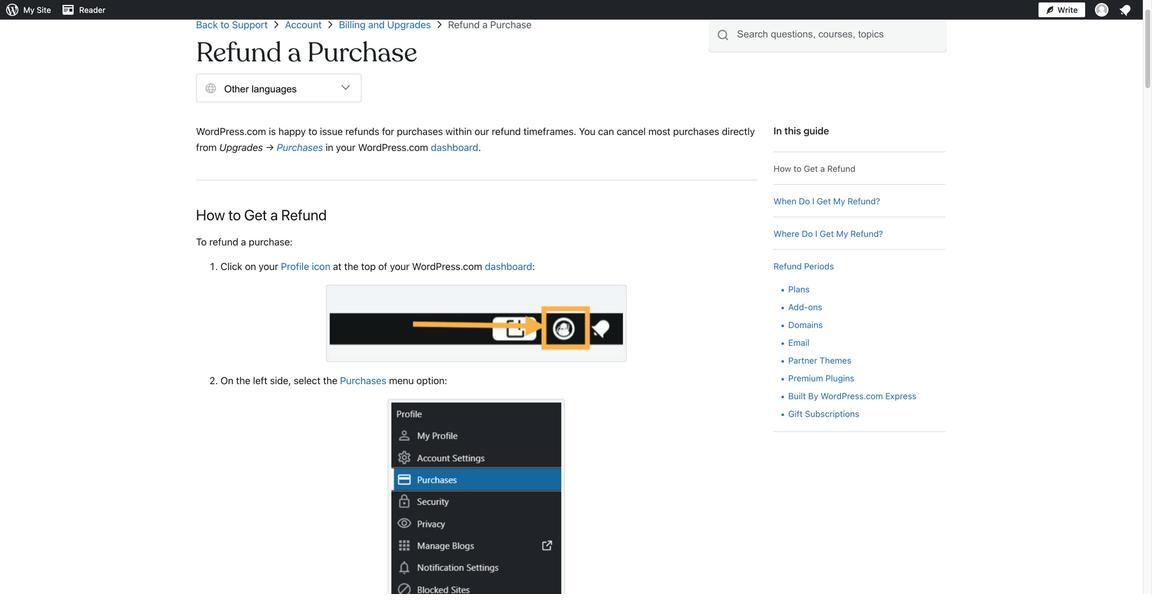 Task type: describe. For each thing, give the bounding box(es) containing it.
profile icon link
[[281, 261, 331, 272]]

built by wordpress.com express
[[789, 391, 917, 401]]

back
[[196, 19, 218, 30]]

most
[[649, 126, 671, 137]]

click
[[221, 261, 242, 272]]

option:
[[417, 375, 447, 386]]

refunds
[[346, 126, 380, 137]]

add-
[[789, 302, 808, 312]]

timeframes.
[[524, 126, 577, 137]]

get up 'when do i get my refund?' at the right top of page
[[804, 164, 818, 174]]

refund periods link
[[774, 261, 834, 271]]

select the
[[294, 375, 338, 386]]

email link
[[789, 338, 810, 348]]

do for when
[[799, 196, 810, 206]]

account link
[[285, 17, 322, 32]]

you
[[579, 126, 596, 137]]

my inside 'link'
[[23, 5, 35, 14]]

to up to refund a purchase:
[[229, 206, 241, 223]]

get up to refund a purchase:
[[244, 206, 267, 223]]

to refund a purchase:
[[196, 236, 293, 248]]

Search questions, courses, topics search field
[[709, 17, 947, 51]]

email
[[789, 338, 810, 348]]

for
[[382, 126, 394, 137]]

0 vertical spatial how
[[774, 164, 792, 174]]

0 vertical spatial the
[[344, 261, 359, 272]]

to inside back to support link
[[221, 19, 229, 30]]

get up where do i get my refund? link
[[817, 196, 831, 206]]

my site link
[[0, 0, 56, 20]]

plans link
[[789, 284, 810, 294]]

reader
[[79, 5, 106, 14]]

my site
[[23, 5, 51, 14]]

when do i get my refund?
[[774, 196, 881, 206]]

1 vertical spatial upgrades
[[219, 141, 263, 153]]

i for where
[[816, 229, 818, 239]]

to inside wordpress.com is happy to issue refunds for purchases within our refund timeframes. you can cancel most purchases directly from
[[308, 126, 317, 137]]

on
[[245, 261, 256, 272]]

site
[[37, 5, 51, 14]]

wordpress.com inside wordpress.com is happy to issue refunds for purchases within our refund timeframes. you can cancel most purchases directly from
[[196, 126, 266, 137]]

back to support link
[[196, 17, 268, 32]]

themes
[[820, 355, 852, 365]]

to
[[196, 236, 207, 248]]

reader link
[[56, 0, 110, 20]]

wordpress.com is happy to issue refunds for purchases within our refund timeframes. you can cancel most purchases directly from
[[196, 126, 755, 153]]

refund? for where do i get my refund?
[[851, 229, 883, 239]]

billing
[[339, 19, 366, 30]]

when
[[774, 196, 797, 206]]

.
[[479, 141, 481, 153]]

side,
[[270, 375, 291, 386]]

click on your profile icon at the top of your wordpress.com dashboard :
[[221, 261, 535, 272]]

1 horizontal spatial your
[[336, 141, 356, 153]]

periods
[[804, 261, 834, 271]]

purchase:
[[249, 236, 293, 248]]

account
[[285, 19, 322, 30]]

refund? for when do i get my refund?
[[848, 196, 881, 206]]

billing and upgrades link
[[339, 17, 431, 32]]

by
[[809, 391, 819, 401]]

my for when
[[834, 196, 846, 206]]

gift
[[789, 409, 803, 419]]

where do i get my refund? link
[[774, 229, 883, 239]]

in
[[326, 141, 333, 153]]

→
[[266, 141, 274, 153]]

built
[[789, 391, 806, 401]]

back to support
[[196, 19, 268, 30]]

cancel
[[617, 126, 646, 137]]

left
[[253, 375, 268, 386]]

billing and upgrades
[[339, 19, 431, 30]]

do for where
[[802, 229, 813, 239]]

ons
[[808, 302, 823, 312]]

our
[[475, 126, 489, 137]]

gift subscriptions link
[[789, 409, 860, 419]]

1 vertical spatial dashboard link
[[485, 261, 533, 272]]

how to get a refund link
[[774, 164, 856, 174]]

within
[[446, 126, 472, 137]]

0 vertical spatial dashboard
[[431, 141, 479, 153]]

subscriptions
[[805, 409, 860, 419]]

:
[[533, 261, 535, 272]]

at
[[333, 261, 342, 272]]

where
[[774, 229, 800, 239]]

when do i get my refund? link
[[774, 196, 881, 206]]

premium plugins link
[[789, 373, 855, 383]]

can
[[598, 126, 614, 137]]



Task type: locate. For each thing, give the bounding box(es) containing it.
get down 'when do i get my refund?' at the right top of page
[[820, 229, 834, 239]]

i
[[813, 196, 815, 206], [816, 229, 818, 239]]

1 purchases from the left
[[397, 126, 443, 137]]

gift subscriptions
[[789, 409, 860, 419]]

1 vertical spatial dashboard
[[485, 261, 533, 272]]

add-ons link
[[789, 302, 823, 312]]

2 horizontal spatial your
[[390, 261, 410, 272]]

purchases
[[397, 126, 443, 137], [673, 126, 720, 137]]

purchases link
[[277, 141, 323, 153], [340, 375, 387, 386]]

my up where do i get my refund?
[[834, 196, 846, 206]]

1 vertical spatial purchases link
[[340, 375, 387, 386]]

is
[[269, 126, 276, 137]]

toolbar navigation
[[0, 0, 1136, 20]]

1 horizontal spatial upgrades
[[387, 19, 431, 30]]

upgrades
[[387, 19, 431, 30], [219, 141, 263, 153]]

how to get a refund up 'when do i get my refund?' at the right top of page
[[774, 164, 856, 174]]

dashboard
[[431, 141, 479, 153], [485, 261, 533, 272]]

support
[[232, 19, 268, 30]]

0 horizontal spatial purchases link
[[277, 141, 323, 153]]

1 vertical spatial my
[[834, 196, 846, 206]]

get
[[804, 164, 818, 174], [817, 196, 831, 206], [244, 206, 267, 223], [820, 229, 834, 239]]

0 horizontal spatial your
[[259, 261, 278, 272]]

your
[[336, 141, 356, 153], [259, 261, 278, 272], [390, 261, 410, 272]]

1 horizontal spatial purchases
[[340, 375, 387, 386]]

i for when
[[813, 196, 815, 206]]

upgrades right and
[[387, 19, 431, 30]]

1 horizontal spatial the
[[344, 261, 359, 272]]

purchases left menu
[[340, 375, 387, 386]]

my for where
[[837, 229, 849, 239]]

1 vertical spatial refund a purchase
[[196, 34, 417, 71]]

0 horizontal spatial purchase
[[307, 34, 417, 71]]

0 vertical spatial upgrades
[[387, 19, 431, 30]]

wordpress.com navigation menu menu
[[0, 0, 1143, 537]]

from
[[196, 141, 217, 153]]

bell image
[[1118, 3, 1128, 13]]

how to get a refund up purchase:
[[196, 206, 327, 223]]

the right "on"
[[236, 375, 251, 386]]

happy
[[279, 126, 306, 137]]

0 horizontal spatial how to get a refund
[[196, 206, 327, 223]]

where do i get my refund?
[[774, 229, 883, 239]]

0 horizontal spatial refund a purchase
[[196, 34, 417, 71]]

0 horizontal spatial refund
[[209, 236, 238, 248]]

upgrades left →
[[219, 141, 263, 153]]

my left site in the left top of the page
[[23, 5, 35, 14]]

1 vertical spatial do
[[802, 229, 813, 239]]

directly
[[722, 126, 755, 137]]

i right where
[[816, 229, 818, 239]]

1 horizontal spatial how to get a refund
[[774, 164, 856, 174]]

0 vertical spatial refund?
[[848, 196, 881, 206]]

do right where
[[802, 229, 813, 239]]

on
[[221, 375, 234, 386]]

1 horizontal spatial refund a purchase
[[448, 19, 532, 30]]

1 vertical spatial the
[[236, 375, 251, 386]]

refund periods
[[774, 261, 834, 271]]

1 vertical spatial i
[[816, 229, 818, 239]]

purchases link down happy
[[277, 141, 323, 153]]

express
[[886, 391, 917, 401]]

1 vertical spatial how
[[196, 206, 225, 223]]

0 vertical spatial purchases link
[[277, 141, 323, 153]]

to
[[221, 19, 229, 30], [308, 126, 317, 137], [794, 164, 802, 174], [229, 206, 241, 223]]

write link
[[1039, 2, 1086, 17]]

0 horizontal spatial purchases
[[397, 126, 443, 137]]

premium plugins
[[789, 373, 855, 383]]

premium
[[789, 373, 824, 383]]

1 vertical spatial purchase
[[307, 34, 417, 71]]

write
[[1058, 5, 1078, 14]]

0 vertical spatial purchase
[[490, 19, 532, 30]]

0 horizontal spatial purchases
[[277, 141, 323, 153]]

built by wordpress.com express link
[[789, 391, 917, 401]]

profile
[[281, 261, 309, 272]]

refund
[[492, 126, 521, 137], [209, 236, 238, 248]]

a
[[483, 19, 488, 30], [288, 34, 301, 71], [821, 164, 825, 174], [270, 206, 278, 223], [241, 236, 246, 248]]

purchases down happy
[[277, 141, 323, 153]]

0 horizontal spatial the
[[236, 375, 251, 386]]

do
[[799, 196, 810, 206], [802, 229, 813, 239]]

0 horizontal spatial dashboard
[[431, 141, 479, 153]]

to up when
[[794, 164, 802, 174]]

the profile link is highlighted with an orange arrow image
[[326, 285, 627, 362]]

icon
[[312, 261, 331, 272]]

do right when
[[799, 196, 810, 206]]

how up 'to' at the top of page
[[196, 206, 225, 223]]

upgrades → purchases in your wordpress.com dashboard .
[[219, 141, 481, 153]]

how up when
[[774, 164, 792, 174]]

1 vertical spatial refund
[[209, 236, 238, 248]]

0 horizontal spatial upgrades
[[219, 141, 263, 153]]

1 horizontal spatial dashboard
[[485, 261, 533, 272]]

wordpress.com
[[196, 126, 266, 137], [358, 141, 428, 153], [412, 261, 482, 272], [821, 391, 883, 401]]

0 vertical spatial purchases
[[277, 141, 323, 153]]

refund
[[448, 19, 480, 30], [196, 34, 282, 71], [828, 164, 856, 174], [281, 206, 327, 223], [774, 261, 802, 271]]

add-ons
[[789, 302, 823, 312]]

purchases
[[277, 141, 323, 153], [340, 375, 387, 386]]

0 horizontal spatial how
[[196, 206, 225, 223]]

to left issue
[[308, 126, 317, 137]]

purchases right the 'for'
[[397, 126, 443, 137]]

refund inside wordpress.com is happy to issue refunds for purchases within our refund timeframes. you can cancel most purchases directly from
[[492, 126, 521, 137]]

refund a purchase
[[448, 19, 532, 30], [196, 34, 417, 71]]

refund right 'to' at the top of page
[[209, 236, 238, 248]]

the
[[344, 261, 359, 272], [236, 375, 251, 386]]

1 vertical spatial how to get a refund
[[196, 206, 327, 223]]

1 horizontal spatial purchases
[[673, 126, 720, 137]]

and
[[368, 19, 385, 30]]

to right back
[[221, 19, 229, 30]]

refund? down 'when do i get my refund?' at the right top of page
[[851, 229, 883, 239]]

domains
[[789, 320, 823, 330]]

0 vertical spatial dashboard link
[[431, 141, 479, 153]]

1 vertical spatial purchases
[[340, 375, 387, 386]]

on the left side, select the purchases menu option:
[[221, 375, 447, 386]]

issue
[[320, 126, 343, 137]]

of
[[379, 261, 388, 272]]

0 vertical spatial refund
[[492, 126, 521, 137]]

0 vertical spatial refund a purchase
[[448, 19, 532, 30]]

i right when
[[813, 196, 815, 206]]

domains link
[[789, 320, 823, 330]]

purchases link left menu
[[340, 375, 387, 386]]

refund inside refund a purchase link
[[448, 19, 480, 30]]

0 horizontal spatial i
[[813, 196, 815, 206]]

purchase
[[490, 19, 532, 30], [307, 34, 417, 71]]

0 vertical spatial my
[[23, 5, 35, 14]]

1 horizontal spatial purchase
[[490, 19, 532, 30]]

the right at
[[344, 261, 359, 272]]

how
[[774, 164, 792, 174], [196, 206, 225, 223]]

partner themes
[[789, 355, 852, 365]]

how to get a refund
[[774, 164, 856, 174], [196, 206, 327, 223]]

1 vertical spatial refund?
[[851, 229, 883, 239]]

refund right our at the top
[[492, 126, 521, 137]]

your right 'in' on the top
[[336, 141, 356, 153]]

partner themes link
[[789, 355, 852, 365]]

1 horizontal spatial dashboard link
[[485, 261, 533, 272]]

partner
[[789, 355, 818, 365]]

0 vertical spatial do
[[799, 196, 810, 206]]

1 horizontal spatial purchases link
[[340, 375, 387, 386]]

plans
[[789, 284, 810, 294]]

1 horizontal spatial refund
[[492, 126, 521, 137]]

my down 'when do i get my refund?' at the right top of page
[[837, 229, 849, 239]]

purchases is highlighted in blue. image
[[388, 399, 565, 594]]

refund a purchase link
[[448, 17, 532, 32]]

1 horizontal spatial how
[[774, 164, 792, 174]]

refund? up where do i get my refund? link
[[848, 196, 881, 206]]

plugins
[[826, 373, 855, 383]]

menu
[[389, 375, 414, 386]]

0 vertical spatial i
[[813, 196, 815, 206]]

2 vertical spatial my
[[837, 229, 849, 239]]

2 purchases from the left
[[673, 126, 720, 137]]

0 vertical spatial how to get a refund
[[774, 164, 856, 174]]

None search field
[[57, 29, 1051, 67]]

0 horizontal spatial dashboard link
[[431, 141, 479, 153]]

1 horizontal spatial i
[[816, 229, 818, 239]]

top
[[361, 261, 376, 272]]

your right on
[[259, 261, 278, 272]]

purchases right the 'most'
[[673, 126, 720, 137]]

your right of
[[390, 261, 410, 272]]



Task type: vqa. For each thing, say whether or not it's contained in the screenshot.
Do corresponding to When
yes



